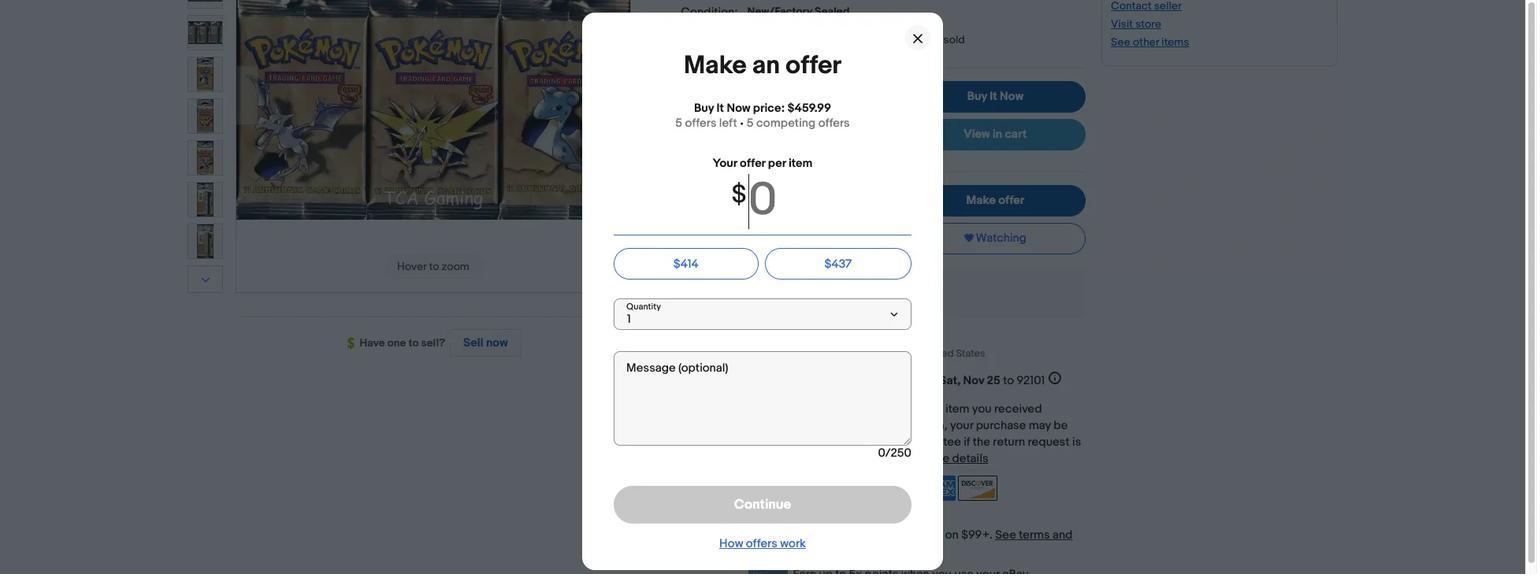 Task type: locate. For each thing, give the bounding box(es) containing it.
0 vertical spatial paid
[[808, 114, 832, 129]]

in down visa "image" in the bottom right of the page
[[850, 528, 859, 543]]

none text field inside the loading details dialog
[[614, 352, 912, 446]]

0 vertical spatial 6
[[877, 114, 884, 129]]

visit store see other items
[[1111, 17, 1190, 49]]

25
[[987, 374, 1001, 389]]

0 vertical spatial if
[[799, 114, 806, 129]]

2 this. from the left
[[902, 285, 923, 299]]

the down accept at the bottom of the page
[[827, 419, 845, 434]]

nov
[[880, 374, 901, 389], [963, 374, 984, 389]]

0 vertical spatial now
[[486, 336, 508, 351]]

6 for *no interest if paid in full in 6 months on $99+.
[[893, 528, 900, 543]]

0 horizontal spatial buy
[[694, 101, 714, 116]]

2 horizontal spatial if
[[964, 435, 970, 450]]

have one to sell?
[[360, 336, 445, 350]]

0 vertical spatial full
[[847, 114, 863, 129]]

now
[[1000, 89, 1024, 104], [727, 101, 751, 116]]

2 vertical spatial offer
[[999, 193, 1025, 208]]

picture 5 of 9 image
[[188, 99, 222, 133]]

1 vertical spatial now
[[780, 543, 802, 558]]

$459.99 up competing
[[768, 81, 843, 106]]

6 left months
[[893, 528, 900, 543]]

and inside see terms and apply now
[[1053, 528, 1073, 543]]

it for buy it now
[[990, 89, 997, 104]]

on left $99+.
[[945, 528, 959, 543]]

1 horizontal spatial details
[[952, 452, 989, 467]]

this. left 42
[[759, 285, 780, 299]]

make for make an offer
[[684, 50, 747, 81]]

see inside free standard shipping . see details located in: hildebran, north carolina, united states
[[879, 330, 900, 345]]

guarantee
[[905, 435, 961, 450]]

full
[[847, 114, 863, 129], [862, 528, 878, 543]]

1 horizontal spatial and
[[1053, 528, 1073, 543]]

*no interest if paid in full in 6 months on $99+.
[[748, 528, 995, 543]]

see down guarantee
[[929, 452, 950, 467]]

in
[[835, 114, 844, 129], [866, 114, 875, 129], [993, 127, 1002, 142], [850, 528, 859, 543], [881, 528, 890, 543]]

5 left left
[[676, 116, 683, 131]]

now
[[486, 336, 508, 351], [780, 543, 802, 558]]

0 horizontal spatial 5
[[676, 116, 683, 131]]

if inside no interest if paid in full in 6 mo on $99+ with paypal credit*
[[799, 114, 806, 129]]

1 horizontal spatial make
[[967, 193, 996, 208]]

2 horizontal spatial the
[[973, 435, 991, 450]]

0 horizontal spatial on
[[757, 129, 771, 144]]

full down visa "image" in the bottom right of the page
[[862, 528, 878, 543]]

1 vertical spatial make
[[967, 193, 996, 208]]

see right .
[[879, 330, 900, 345]]

2 vertical spatial if
[[815, 528, 821, 543]]

item
[[789, 156, 813, 171], [946, 402, 970, 417]]

6 right paypal
[[877, 114, 884, 129]]

1 horizontal spatial if
[[815, 528, 821, 543]]

see inside see terms and apply now
[[995, 528, 1017, 543]]

offer down limited
[[786, 50, 842, 81]]

full right 'with'
[[847, 114, 863, 129]]

0 vertical spatial and
[[917, 374, 937, 389]]

and right 21
[[917, 374, 937, 389]]

offers right competing
[[818, 116, 850, 131]]

paid inside no interest if paid in full in 6 mo on $99+ with paypal credit*
[[808, 114, 832, 129]]

0 horizontal spatial details
[[903, 330, 939, 345]]

/
[[928, 33, 933, 46], [885, 446, 891, 461]]

interest inside no interest if paid in full in 6 mo on $99+ with paypal credit*
[[755, 114, 797, 129]]

1 horizontal spatial to
[[1003, 374, 1014, 389]]

1 horizontal spatial now
[[1000, 89, 1024, 104]]

1 vertical spatial to
[[1003, 374, 1014, 389]]

details up united
[[903, 330, 939, 345]]

0 horizontal spatial nov
[[880, 374, 901, 389]]

with
[[804, 129, 826, 144]]

watching
[[855, 285, 900, 299]]

the
[[926, 402, 943, 417], [827, 419, 845, 434], [973, 435, 991, 450]]

1 horizontal spatial this.
[[902, 285, 923, 299]]

google pay image
[[790, 476, 830, 502]]

1 vertical spatial and
[[1053, 528, 1073, 543]]

to right one
[[409, 336, 419, 350]]

1 vertical spatial item
[[946, 402, 970, 417]]

in left cart
[[993, 127, 1002, 142]]

people
[[696, 285, 731, 299]]

return
[[993, 435, 1025, 450]]

1 horizontal spatial offers
[[746, 537, 778, 552]]

see down the visit
[[1111, 35, 1131, 49]]

offers left left
[[685, 116, 717, 131]]

1 horizontal spatial nov
[[963, 374, 984, 389]]

sold
[[944, 33, 965, 46]]

full for months
[[862, 528, 878, 543]]

92101
[[1017, 374, 1045, 389]]

1 vertical spatial /
[[885, 446, 891, 461]]

0 vertical spatial /
[[928, 33, 933, 46]]

on for mo
[[757, 129, 771, 144]]

it left •
[[717, 101, 724, 116]]

now inside sell now link
[[486, 336, 508, 351]]

1 vertical spatial if
[[964, 435, 970, 450]]

1 horizontal spatial offer
[[786, 50, 842, 81]]

the down purchase
[[973, 435, 991, 450]]

1 vertical spatial paid
[[824, 528, 847, 543]]

0 horizontal spatial the
[[827, 419, 845, 434]]

interest down paypal credit 'image'
[[771, 528, 812, 543]]

is
[[1073, 435, 1081, 450]]

6 inside no interest if paid in full in 6 mo on $99+ with paypal credit*
[[877, 114, 884, 129]]

description,
[[883, 419, 948, 434]]

interest for *no
[[771, 528, 812, 543]]

1 vertical spatial offer
[[740, 156, 766, 171]]

people want this. 42 people are watching this.
[[696, 285, 923, 299]]

1 vertical spatial interest
[[771, 528, 812, 543]]

in inside view in cart link
[[993, 127, 1002, 142]]

1 horizontal spatial buy
[[967, 89, 987, 104]]

the right the if
[[926, 402, 943, 417]]

tue,
[[855, 374, 877, 389]]

buy left left
[[694, 101, 714, 116]]

make up watching button
[[967, 193, 996, 208]]

1 vertical spatial on
[[945, 528, 959, 543]]

0 vertical spatial the
[[926, 402, 943, 417]]

shipping:
[[687, 330, 738, 345]]

made
[[748, 452, 779, 467]]

new/factory sealed
[[748, 5, 850, 18]]

now right apply
[[780, 543, 802, 558]]

6
[[877, 114, 884, 129], [893, 528, 900, 543]]

it
[[990, 89, 997, 104], [717, 101, 724, 116]]

offers
[[685, 116, 717, 131], [818, 116, 850, 131], [746, 537, 778, 552]]

0 vertical spatial interest
[[755, 114, 797, 129]]

and right terms
[[1053, 528, 1073, 543]]

nov left 25 at the bottom right of the page
[[963, 374, 984, 389]]

within
[[782, 452, 813, 467]]

see left terms
[[995, 528, 1017, 543]]

to
[[409, 336, 419, 350], [1003, 374, 1014, 389]]

make inside the loading details dialog
[[684, 50, 747, 81]]

make left an
[[684, 50, 747, 81]]

it up the view in cart
[[990, 89, 997, 104]]

42
[[783, 285, 796, 299]]

1 horizontal spatial item
[[946, 402, 970, 417]]

1 horizontal spatial it
[[990, 89, 997, 104]]

see details link up carolina,
[[879, 330, 939, 345]]

interest
[[755, 114, 797, 129], [771, 528, 812, 543]]

0 vertical spatial on
[[757, 129, 771, 144]]

in right 'with'
[[835, 114, 844, 129]]

5
[[676, 116, 683, 131], [747, 116, 754, 131]]

1 vertical spatial full
[[862, 528, 878, 543]]

buy inside buy it now price: $459.99 5 offers left • 5 competing offers
[[694, 101, 714, 116]]

0 horizontal spatial if
[[799, 114, 806, 129]]

7
[[935, 33, 941, 46]]

paypal credit image
[[748, 511, 830, 524]]

1 vertical spatial 6
[[893, 528, 900, 543]]

5 right •
[[747, 116, 754, 131]]

in right paypal
[[866, 114, 875, 129]]

buy up view
[[967, 89, 987, 104]]

0 horizontal spatial offer
[[740, 156, 766, 171]]

view in cart link
[[905, 119, 1086, 151]]

$459.99 up 'with'
[[788, 101, 831, 116]]

0 horizontal spatial and
[[917, 374, 937, 389]]

0 horizontal spatial now
[[727, 101, 751, 116]]

limited quantity available / 7 sold
[[799, 33, 965, 46]]

details
[[903, 330, 939, 345], [952, 452, 989, 467]]

1 horizontal spatial now
[[780, 543, 802, 558]]

on inside no interest if paid in full in 6 mo on $99+ with paypal credit*
[[757, 129, 771, 144]]

now inside buy it now price: $459.99 5 offers left • 5 competing offers
[[727, 101, 751, 116]]

0 horizontal spatial now
[[486, 336, 508, 351]]

1 horizontal spatial 6
[[893, 528, 900, 543]]

picture 2 of 9 image
[[188, 0, 222, 8]]

not
[[811, 402, 829, 417]]

None text field
[[614, 352, 912, 446]]

make offer
[[967, 193, 1025, 208]]

0 horizontal spatial /
[[885, 446, 891, 461]]

the inside if the return request is made within 3 days from delivery
[[973, 435, 991, 450]]

on for months
[[945, 528, 959, 543]]

0 vertical spatial item
[[789, 156, 813, 171]]

us
[[737, 81, 763, 106]]

1 horizontal spatial 5
[[747, 116, 754, 131]]

offer up watching
[[999, 193, 1025, 208]]

see details link down guarantee
[[929, 452, 989, 467]]

1 horizontal spatial on
[[945, 528, 959, 543]]

it inside buy it now price: $459.99 5 offers left • 5 competing offers
[[717, 101, 724, 116]]

seller
[[748, 402, 779, 417]]

full inside no interest if paid in full in 6 mo on $99+ with paypal credit*
[[847, 114, 863, 129]]

interest right "no" on the left top of page
[[755, 114, 797, 129]]

0 horizontal spatial 6
[[877, 114, 884, 129]]

buy inside buy it now link
[[967, 89, 987, 104]]

1 this. from the left
[[759, 285, 780, 299]]

0 horizontal spatial this.
[[759, 285, 780, 299]]

interest for no
[[755, 114, 797, 129]]

0 horizontal spatial item
[[789, 156, 813, 171]]

0 horizontal spatial it
[[717, 101, 724, 116]]

nov left 21
[[880, 374, 901, 389]]

offer
[[786, 50, 842, 81], [740, 156, 766, 171], [999, 193, 1025, 208]]

seller does not accept returns. if the item you received doesn't match the listing description, your purchase may be eligible for
[[748, 402, 1068, 450]]

to right 25 at the bottom right of the page
[[1003, 374, 1014, 389]]

buy
[[967, 89, 987, 104], [694, 101, 714, 116]]

item up the your
[[946, 402, 970, 417]]

picture 8 of 9 image
[[188, 225, 222, 258]]

offer left per
[[740, 156, 766, 171]]

on
[[757, 129, 771, 144], [945, 528, 959, 543]]

picture 6 of 9 image
[[188, 141, 222, 175]]

want
[[733, 285, 757, 299]]

in:
[[788, 348, 799, 360]]

0 horizontal spatial make
[[684, 50, 747, 81]]

free standard shipping . see details located in: hildebran, north carolina, united states
[[748, 330, 986, 360]]

0 horizontal spatial to
[[409, 336, 419, 350]]

it for buy it now price: $459.99 5 offers left • 5 competing offers
[[717, 101, 724, 116]]

loading details dialog
[[0, 0, 1537, 574]]

2 horizontal spatial offer
[[999, 193, 1025, 208]]

delivery:
[[690, 374, 738, 389]]

item right per
[[789, 156, 813, 171]]

250
[[891, 446, 912, 461]]

0 / 250
[[878, 446, 912, 461]]

on right the mo
[[757, 129, 771, 144]]

this. right "watching"
[[902, 285, 923, 299]]

details up discover image
[[952, 452, 989, 467]]

payments:
[[682, 480, 738, 495]]

now right sell
[[486, 336, 508, 351]]

if
[[799, 114, 806, 129], [964, 435, 970, 450], [815, 528, 821, 543]]

paid
[[808, 114, 832, 129], [824, 528, 847, 543]]

now for buy it now price: $459.99 5 offers left • 5 competing offers
[[727, 101, 751, 116]]

sell?
[[421, 336, 445, 350]]

0 vertical spatial make
[[684, 50, 747, 81]]

hildebran,
[[802, 348, 849, 360]]

new/factory
[[748, 5, 812, 18]]

0 vertical spatial details
[[903, 330, 939, 345]]

paid for mo
[[808, 114, 832, 129]]

offers up ebay mastercard image
[[746, 537, 778, 552]]

2 vertical spatial the
[[973, 435, 991, 450]]

21
[[904, 374, 914, 389]]



Task type: vqa. For each thing, say whether or not it's contained in the screenshot.
Smartphone
no



Task type: describe. For each thing, give the bounding box(es) containing it.
carolina,
[[880, 348, 921, 360]]

offer for make offer
[[999, 193, 1025, 208]]

buy for buy it now price: $459.99 5 offers left • 5 competing offers
[[694, 101, 714, 116]]

buy it now price: $459.99 5 offers left • 5 competing offers
[[676, 101, 850, 131]]

buy it now
[[967, 89, 1024, 104]]

now inside see terms and apply now
[[780, 543, 802, 558]]

how offers work link
[[720, 537, 806, 552]]

2 horizontal spatial offers
[[818, 116, 850, 131]]

paypal image
[[748, 476, 788, 502]]

Quantity: text field
[[748, 27, 783, 53]]

apply
[[748, 543, 778, 558]]

view in cart
[[964, 127, 1027, 142]]

may
[[1029, 419, 1051, 434]]

paypal
[[829, 129, 864, 144]]

visa image
[[832, 476, 872, 502]]

$414 button
[[614, 248, 759, 280]]

money
[[837, 435, 873, 450]]

united
[[923, 348, 954, 360]]

available
[[881, 33, 925, 46]]

with details__icon image
[[663, 283, 677, 302]]

price:
[[753, 101, 785, 116]]

if for $99+
[[799, 114, 806, 129]]

1 nov from the left
[[880, 374, 901, 389]]

1 vertical spatial the
[[827, 419, 845, 434]]

*no
[[748, 528, 768, 543]]

how offers work
[[720, 537, 806, 552]]

sat,
[[940, 374, 961, 389]]

credit*
[[737, 144, 776, 159]]

2 nov from the left
[[963, 374, 984, 389]]

north
[[851, 348, 878, 360]]

picture 3 of 9 image
[[188, 16, 222, 50]]

work
[[780, 537, 806, 552]]

be
[[1054, 419, 1068, 434]]

your
[[713, 156, 737, 171]]

does
[[781, 402, 809, 417]]

shipping
[[826, 330, 873, 345]]

accept
[[832, 402, 870, 417]]

$414
[[674, 257, 699, 272]]

how
[[720, 537, 743, 552]]

located
[[748, 348, 786, 360]]

no
[[737, 114, 753, 129]]

6 for no interest if paid in full in 6 mo on $99+ with paypal credit*
[[877, 114, 884, 129]]

•
[[740, 116, 744, 131]]

view
[[964, 127, 990, 142]]

$437 button
[[765, 248, 912, 280]]

returns.
[[873, 402, 914, 417]]

3x sealed fossil long/hanger booster packs (artset) wotc original pokemon cards - picture 1 of 9 image
[[236, 0, 630, 220]]

tue, nov 21 and sat, nov 25 to 92101
[[855, 374, 1045, 389]]

items
[[1162, 35, 1190, 49]]

visit store link
[[1111, 17, 1162, 31]]

see other items link
[[1111, 35, 1190, 49]]

listing
[[847, 419, 880, 434]]

request
[[1028, 435, 1070, 450]]

offer for your offer per item
[[740, 156, 766, 171]]

visit
[[1111, 17, 1133, 31]]

left
[[719, 116, 737, 131]]

0 vertical spatial see details link
[[879, 330, 939, 345]]

dollar sign image
[[347, 337, 360, 350]]

ebay
[[808, 435, 834, 450]]

if inside if the return request is made within 3 days from delivery
[[964, 435, 970, 450]]

see terms and apply now link
[[748, 528, 1073, 558]]

match
[[791, 419, 825, 434]]

watching
[[976, 231, 1027, 246]]

1 5 from the left
[[676, 116, 683, 131]]

3
[[816, 452, 822, 467]]

if the return request is made within 3 days from delivery
[[748, 435, 1081, 467]]

item inside seller does not accept returns. if the item you received doesn't match the listing description, your purchase may be eligible for
[[946, 402, 970, 417]]

are
[[836, 285, 852, 299]]

have
[[360, 336, 385, 350]]

$99+.
[[962, 528, 993, 543]]

limited
[[799, 33, 836, 46]]

master card image
[[874, 476, 914, 502]]

american express image
[[917, 476, 956, 502]]

for
[[791, 435, 805, 450]]

discover image
[[959, 476, 998, 502]]

months
[[902, 528, 943, 543]]

$437
[[825, 257, 852, 272]]

0 vertical spatial offer
[[786, 50, 842, 81]]

1 vertical spatial details
[[952, 452, 989, 467]]

other
[[1133, 35, 1159, 49]]

make for make offer
[[967, 193, 996, 208]]

competing
[[756, 116, 816, 131]]

make an offer
[[684, 50, 842, 81]]

2 5 from the left
[[747, 116, 754, 131]]

$459.99 inside buy it now price: $459.99 5 offers left • 5 competing offers
[[788, 101, 831, 116]]

see terms and apply now
[[748, 528, 1073, 558]]

paid for months
[[824, 528, 847, 543]]

delivery
[[881, 452, 923, 467]]

people
[[798, 285, 834, 299]]

0 vertical spatial to
[[409, 336, 419, 350]]

Your offer per item text field
[[584, 171, 1107, 232]]

standard
[[775, 330, 823, 345]]

states
[[956, 348, 986, 360]]

full for mo
[[847, 114, 863, 129]]

store
[[1136, 17, 1162, 31]]

free
[[748, 330, 772, 345]]

now for buy it now
[[1000, 89, 1024, 104]]

cart
[[1005, 127, 1027, 142]]

days
[[825, 452, 850, 467]]

an
[[752, 50, 780, 81]]

in left months
[[881, 528, 890, 543]]

picture 4 of 9 image
[[188, 58, 222, 91]]

you
[[972, 402, 992, 417]]

back
[[875, 435, 902, 450]]

0 horizontal spatial offers
[[685, 116, 717, 131]]

1 horizontal spatial the
[[926, 402, 943, 417]]

/ inside the loading details dialog
[[885, 446, 891, 461]]

item inside the loading details dialog
[[789, 156, 813, 171]]

advertisement region
[[1102, 74, 1338, 271]]

.
[[873, 330, 876, 345]]

1 vertical spatial see details link
[[929, 452, 989, 467]]

no interest if paid in full in 6 mo on $99+ with paypal credit*
[[737, 114, 884, 159]]

continue
[[734, 497, 791, 513]]

buy it now link
[[905, 81, 1086, 113]]

buy for buy it now
[[967, 89, 987, 104]]

1 horizontal spatial /
[[928, 33, 933, 46]]

details inside free standard shipping . see details located in: hildebran, north carolina, united states
[[903, 330, 939, 345]]

mo
[[737, 129, 754, 144]]

picture 7 of 9 image
[[188, 183, 222, 217]]

see inside "visit store see other items"
[[1111, 35, 1131, 49]]

doesn't
[[748, 419, 788, 434]]

make offer link
[[905, 185, 1086, 217]]

ebay money back guarantee
[[808, 435, 961, 450]]

received
[[994, 402, 1042, 417]]

one
[[388, 336, 406, 350]]

watching button
[[905, 223, 1086, 254]]

if for $99+.
[[815, 528, 821, 543]]

see details
[[929, 452, 989, 467]]

ebay mastercard image
[[748, 570, 788, 574]]



